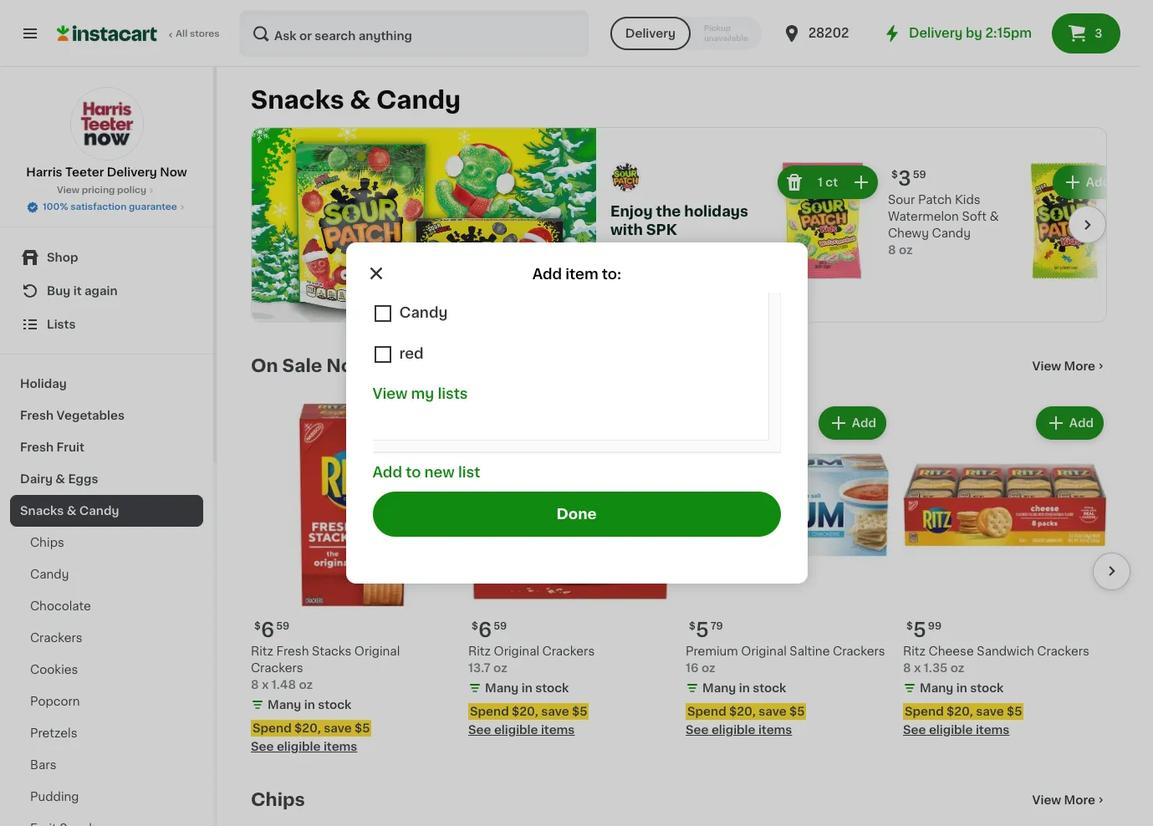 Task type: vqa. For each thing, say whether or not it's contained in the screenshot.
save associated with 13.7 oz
yes



Task type: describe. For each thing, give the bounding box(es) containing it.
fresh inside ritz fresh stacks original crackers 8 x 1.48 oz
[[276, 645, 309, 657]]

items for 8 x 1.48 oz
[[324, 741, 357, 752]]

$20, for 16 oz
[[729, 706, 756, 717]]

pudding
[[30, 791, 79, 803]]

x inside ritz cheese sandwich crackers 8 x 1.35 oz
[[914, 662, 921, 674]]

oz inside premium original saltine crackers 16 oz
[[701, 662, 715, 674]]

sandwich
[[977, 645, 1034, 657]]

lists
[[47, 319, 76, 330]]

3 inside 3 button
[[1095, 28, 1102, 39]]

in for 16 oz
[[739, 682, 750, 694]]

2 product group from the left
[[468, 403, 672, 738]]

policy
[[117, 186, 146, 195]]

fresh fruit link
[[10, 431, 203, 463]]

soft
[[962, 211, 987, 222]]

on sale now link
[[251, 356, 368, 376]]

spend for 8 x 1.48 oz
[[253, 722, 292, 734]]

fresh fruit
[[20, 441, 84, 453]]

28202
[[808, 27, 849, 39]]

all stores
[[176, 29, 220, 38]]

eligible for 8 x 1.35 oz
[[929, 724, 973, 736]]

1 horizontal spatial snacks
[[251, 88, 344, 112]]

100% satisfaction guarantee
[[43, 202, 177, 212]]

sour patch kids watermelon soft & chewy candy 8 oz
[[888, 194, 999, 256]]

view for harris teeter delivery now link on the left top of the page
[[57, 186, 79, 195]]

oz inside sour patch kids watermelon soft & chewy candy 8 oz
[[899, 244, 913, 256]]

$20, for 8 x 1.35 oz
[[947, 706, 973, 717]]

chewy
[[888, 227, 929, 239]]

harris teeter delivery now
[[26, 166, 187, 178]]

ritz for ritz fresh stacks original crackers 8 x 1.48 oz
[[251, 645, 273, 657]]

harris teeter delivery now logo image
[[70, 87, 143, 161]]

$ 3 59
[[891, 169, 926, 188]]

save for 8 x 1.35 oz
[[976, 706, 1004, 717]]

saltine
[[790, 645, 830, 657]]

crackers inside ritz fresh stacks original crackers 8 x 1.48 oz
[[251, 662, 303, 674]]

holiday
[[20, 378, 67, 390]]

$20, for 8 x 1.48 oz
[[294, 722, 321, 734]]

see for 13.7 oz
[[468, 724, 491, 736]]

view my lists
[[373, 387, 468, 401]]

view inside "list_add_items" dialog
[[373, 387, 408, 401]]

buy it again
[[47, 285, 118, 297]]

original for 5
[[741, 645, 787, 657]]

spend $20, save $5 see eligible items for 8 x 1.48 oz
[[251, 722, 370, 752]]

many in stock for 8 x 1.48 oz
[[268, 699, 351, 711]]

$ for premium original saltine crackers
[[689, 621, 696, 631]]

item
[[565, 268, 598, 281]]

fresh vegetables
[[20, 410, 125, 421]]

delivery by 2:15pm link
[[882, 23, 1032, 43]]

done button
[[373, 492, 781, 537]]

dairy & eggs
[[20, 473, 98, 485]]

popcorn
[[30, 696, 80, 707]]

save for 8 x 1.48 oz
[[324, 722, 352, 734]]

view pricing policy link
[[57, 184, 156, 197]]

eligible for 8 x 1.48 oz
[[277, 741, 321, 752]]

many for 13.7 oz
[[485, 682, 519, 694]]

eggs
[[68, 473, 98, 485]]

patch
[[918, 194, 952, 206]]

$20, for 13.7 oz
[[512, 706, 538, 717]]

3 product group from the left
[[686, 403, 890, 738]]

in for 8 x 1.35 oz
[[956, 682, 967, 694]]

6 for fresh
[[261, 620, 274, 639]]

1 horizontal spatial snacks & candy
[[251, 88, 461, 112]]

remove sour patch kids watermelon soft & chewy candy image
[[784, 172, 804, 192]]

$ for sour patch kids watermelon soft & chewy candy
[[891, 170, 898, 180]]

to:
[[602, 268, 621, 281]]

enjoy
[[610, 205, 653, 218]]

stock for saltine
[[753, 682, 786, 694]]

lists
[[438, 387, 468, 401]]

items for 13.7 oz
[[541, 724, 575, 736]]

& inside "link"
[[55, 473, 65, 485]]

view more link for chips
[[1032, 792, 1107, 808]]

increment quantity of sour patch kids watermelon soft & chewy candy image
[[851, 172, 871, 192]]

see for 16 oz
[[686, 724, 709, 736]]

spend $20, save $5 see eligible items for 13.7 oz
[[468, 706, 587, 736]]

it
[[73, 285, 82, 297]]

harris teeter delivery now link
[[26, 87, 187, 181]]

new
[[424, 466, 455, 479]]

ritz for ritz original crackers 13.7 oz
[[468, 645, 491, 657]]

view my lists link
[[373, 387, 468, 401]]

view pricing policy
[[57, 186, 146, 195]]

save for 16 oz
[[759, 706, 787, 717]]

ritz for ritz cheese sandwich crackers 8 x 1.35 oz
[[903, 645, 926, 657]]

list
[[458, 466, 480, 479]]

nsored
[[629, 242, 662, 252]]

premium
[[686, 645, 738, 657]]

bars
[[30, 759, 57, 771]]

popcorn link
[[10, 686, 203, 717]]

buy
[[47, 285, 71, 297]]

many in stock for 16 oz
[[702, 682, 786, 694]]

again
[[84, 285, 118, 297]]

chocolate link
[[10, 590, 203, 622]]

28202 button
[[782, 10, 882, 57]]

$5 for stacks
[[355, 722, 370, 734]]

$ for ritz original crackers
[[472, 621, 478, 631]]

many for 8 x 1.48 oz
[[268, 699, 301, 711]]

$ 6 59 for fresh
[[254, 620, 290, 639]]

spend for 13.7 oz
[[470, 706, 509, 717]]

holiday link
[[10, 368, 203, 400]]

chocolate
[[30, 600, 91, 612]]

save for 13.7 oz
[[541, 706, 569, 717]]

stock for stacks
[[318, 699, 351, 711]]

spend for 8 x 1.35 oz
[[905, 706, 944, 717]]

add link
[[1007, 162, 1153, 279]]

add button for $ 5 99
[[1037, 408, 1102, 438]]

items for 16 oz
[[758, 724, 792, 736]]

with
[[610, 223, 643, 237]]

view more for chips
[[1032, 794, 1095, 806]]

delivery button
[[610, 17, 691, 50]]

eligible for 16 oz
[[711, 724, 755, 736]]

& inside sour patch kids watermelon soft & chewy candy 8 oz
[[990, 211, 999, 222]]

1 horizontal spatial chips
[[251, 791, 305, 808]]

spend $20, save $5 see eligible items for 8 x 1.35 oz
[[903, 706, 1022, 736]]

pricing
[[82, 186, 115, 195]]

$ 5 99
[[906, 620, 942, 639]]

0 horizontal spatial delivery
[[107, 166, 157, 178]]

add to new list
[[373, 466, 480, 479]]

$ 5 79
[[689, 620, 723, 639]]

done
[[556, 508, 597, 521]]

1.35
[[924, 662, 948, 674]]

crackers inside ritz cheese sandwich crackers 8 x 1.35 oz
[[1037, 645, 1089, 657]]

0 horizontal spatial now
[[160, 166, 187, 178]]

dairy & eggs link
[[10, 463, 203, 495]]

item carousel region
[[251, 396, 1130, 763]]

ritz fresh stacks original crackers 8 x 1.48 oz
[[251, 645, 400, 690]]

oz inside ritz original crackers 13.7 oz
[[493, 662, 507, 674]]

in for 13.7 oz
[[522, 682, 532, 694]]

holidays
[[684, 205, 748, 218]]

1 ct
[[818, 176, 838, 188]]

shop link
[[10, 241, 203, 274]]



Task type: locate. For each thing, give the bounding box(es) containing it.
many in stock down 1.48
[[268, 699, 351, 711]]

enjoy the holidays with spk spo nsored
[[610, 205, 748, 252]]

oz right 1.48
[[299, 679, 313, 690]]

1 vertical spatial chips link
[[251, 790, 305, 810]]

1 ritz from the left
[[251, 645, 273, 657]]

see down 1.48
[[251, 741, 274, 752]]

view more link for on sale now
[[1032, 358, 1107, 374]]

1 6 from the left
[[261, 620, 274, 639]]

spend $20, save $5 see eligible items down premium original saltine crackers 16 oz
[[686, 706, 805, 736]]

ritz inside ritz fresh stacks original crackers 8 x 1.48 oz
[[251, 645, 273, 657]]

items down premium original saltine crackers 16 oz
[[758, 724, 792, 736]]

1
[[818, 176, 823, 188]]

oz down chewy in the top right of the page
[[899, 244, 913, 256]]

1 vertical spatial 3
[[898, 169, 911, 188]]

add button for $ 5 79
[[820, 408, 885, 438]]

$
[[891, 170, 898, 180], [254, 621, 261, 631], [472, 621, 478, 631], [689, 621, 696, 631], [906, 621, 913, 631]]

0 vertical spatial chips
[[30, 537, 64, 549]]

$ for ritz cheese sandwich crackers
[[906, 621, 913, 631]]

6 up 1.48
[[261, 620, 274, 639]]

eligible down 1.48
[[277, 741, 321, 752]]

0 horizontal spatial 6
[[261, 620, 274, 639]]

more
[[1064, 360, 1095, 372], [1064, 794, 1095, 806]]

$ for ritz fresh stacks original crackers
[[254, 621, 261, 631]]

6 up 13.7 on the bottom of the page
[[478, 620, 492, 639]]

0 horizontal spatial snacks
[[20, 505, 64, 517]]

1 vertical spatial x
[[262, 679, 269, 690]]

1 horizontal spatial chips link
[[251, 790, 305, 810]]

stock down ritz fresh stacks original crackers 8 x 1.48 oz
[[318, 699, 351, 711]]

ritz cheese sandwich crackers 8 x 1.35 oz
[[903, 645, 1089, 674]]

79
[[711, 621, 723, 631]]

dairy
[[20, 473, 53, 485]]

$ 6 59 for original
[[472, 620, 507, 639]]

1 vertical spatial fresh
[[20, 441, 54, 453]]

ritz up 1.48
[[251, 645, 273, 657]]

x left "1.35"
[[914, 662, 921, 674]]

crackers inside ritz original crackers 13.7 oz
[[542, 645, 595, 657]]

many down 13.7 on the bottom of the page
[[485, 682, 519, 694]]

spend $20, save $5 see eligible items for 16 oz
[[686, 706, 805, 736]]

2 vertical spatial fresh
[[276, 645, 309, 657]]

items for 8 x 1.35 oz
[[976, 724, 1010, 736]]

snacks & candy
[[251, 88, 461, 112], [20, 505, 119, 517]]

1 horizontal spatial original
[[494, 645, 539, 657]]

1 horizontal spatial now
[[326, 357, 368, 374]]

eligible down "1.35"
[[929, 724, 973, 736]]

view more link
[[1032, 358, 1107, 374], [1032, 792, 1107, 808]]

eligible down premium
[[711, 724, 755, 736]]

vegetables
[[57, 410, 125, 421]]

1 vertical spatial snacks & candy
[[20, 505, 119, 517]]

oz right 13.7 on the bottom of the page
[[493, 662, 507, 674]]

save down ritz cheese sandwich crackers 8 x 1.35 oz
[[976, 706, 1004, 717]]

0 horizontal spatial 5
[[696, 620, 709, 639]]

chips
[[30, 537, 64, 549], [251, 791, 305, 808]]

see for 8 x 1.35 oz
[[903, 724, 926, 736]]

snacks & candy link
[[10, 495, 203, 527]]

premium original saltine crackers 16 oz
[[686, 645, 885, 674]]

many down 1.48
[[268, 699, 301, 711]]

kids
[[955, 194, 981, 206]]

now right the sale
[[326, 357, 368, 374]]

2 original from the left
[[494, 645, 539, 657]]

oz down cheese
[[951, 662, 965, 674]]

0 vertical spatial all
[[176, 29, 188, 38]]

1 vertical spatial snacks
[[20, 505, 64, 517]]

0 vertical spatial snacks & candy
[[251, 88, 461, 112]]

instacart logo image
[[57, 23, 157, 43]]

in down ritz original crackers 13.7 oz
[[522, 682, 532, 694]]

items down ritz fresh stacks original crackers 8 x 1.48 oz
[[324, 741, 357, 752]]

in down cheese
[[956, 682, 967, 694]]

6 for original
[[478, 620, 492, 639]]

view for bottom chips link
[[1032, 794, 1061, 806]]

$ inside $ 5 99
[[906, 621, 913, 631]]

0 vertical spatial 8
[[888, 244, 896, 256]]

2:15pm
[[985, 27, 1032, 39]]

fruit
[[57, 441, 84, 453]]

2 horizontal spatial original
[[741, 645, 787, 657]]

spend $20, save $5 see eligible items down "1.35"
[[903, 706, 1022, 736]]

candy inside sour patch kids watermelon soft & chewy candy 8 oz
[[932, 227, 971, 239]]

2 view more link from the top
[[1032, 792, 1107, 808]]

spend $20, save $5 see eligible items down 1.48
[[251, 722, 370, 752]]

my
[[411, 387, 434, 401]]

add inside add link
[[1086, 176, 1110, 188]]

1 original from the left
[[354, 645, 400, 657]]

many for 16 oz
[[702, 682, 736, 694]]

$5 for sandwich
[[1007, 706, 1022, 717]]

add to new list link
[[373, 466, 480, 479]]

chips inside chips link
[[30, 537, 64, 549]]

1 horizontal spatial delivery
[[625, 28, 676, 39]]

many in stock for 8 x 1.35 oz
[[920, 682, 1004, 694]]

buy it again link
[[10, 274, 203, 308]]

cookies
[[30, 664, 78, 676]]

items down ritz original crackers 13.7 oz
[[541, 724, 575, 736]]

eligible
[[494, 724, 538, 736], [711, 724, 755, 736], [929, 724, 973, 736], [277, 741, 321, 752]]

59 for ritz fresh stacks original crackers
[[276, 621, 290, 631]]

oz
[[899, 244, 913, 256], [493, 662, 507, 674], [701, 662, 715, 674], [951, 662, 965, 674], [299, 679, 313, 690]]

1 horizontal spatial ritz
[[468, 645, 491, 657]]

sale
[[282, 357, 322, 374]]

1 vertical spatial now
[[326, 357, 368, 374]]

2 view more from the top
[[1032, 794, 1095, 806]]

guarantee
[[129, 202, 177, 212]]

0 vertical spatial x
[[914, 662, 921, 674]]

save down premium original saltine crackers 16 oz
[[759, 706, 787, 717]]

items down ritz cheese sandwich crackers 8 x 1.35 oz
[[976, 724, 1010, 736]]

pretzels
[[30, 727, 77, 739]]

59 for sour patch kids watermelon soft & chewy candy
[[913, 170, 926, 180]]

all stores link
[[57, 10, 221, 57]]

59 up ritz original crackers 13.7 oz
[[493, 621, 507, 631]]

see for 8 x 1.48 oz
[[251, 741, 274, 752]]

spo
[[610, 242, 629, 252]]

more for chips
[[1064, 794, 1095, 806]]

$ left 79
[[689, 621, 696, 631]]

fresh down holiday
[[20, 410, 54, 421]]

0 vertical spatial snacks
[[251, 88, 344, 112]]

0 horizontal spatial snacks & candy
[[20, 505, 119, 517]]

see down 16
[[686, 724, 709, 736]]

0 horizontal spatial original
[[354, 645, 400, 657]]

$5 down ritz cheese sandwich crackers 8 x 1.35 oz
[[1007, 706, 1022, 717]]

1 vertical spatial view more
[[1032, 794, 1095, 806]]

8 inside ritz fresh stacks original crackers 8 x 1.48 oz
[[251, 679, 259, 690]]

delivery inside button
[[625, 28, 676, 39]]

on
[[251, 357, 278, 374]]

1 5 from the left
[[696, 620, 709, 639]]

3 original from the left
[[741, 645, 787, 657]]

on sale now
[[251, 357, 368, 374]]

many in stock down ritz original crackers 13.7 oz
[[485, 682, 569, 694]]

see down 13.7 on the bottom of the page
[[468, 724, 491, 736]]

8 inside sour patch kids watermelon soft & chewy candy 8 oz
[[888, 244, 896, 256]]

1 vertical spatial 8
[[903, 662, 911, 674]]

None search field
[[239, 10, 589, 57]]

spend down "1.35"
[[905, 706, 944, 717]]

$ left 99
[[906, 621, 913, 631]]

many down premium
[[702, 682, 736, 694]]

1 horizontal spatial $ 6 59
[[472, 620, 507, 639]]

8
[[888, 244, 896, 256], [903, 662, 911, 674], [251, 679, 259, 690]]

8 left "1.35"
[[903, 662, 911, 674]]

stock down premium original saltine crackers 16 oz
[[753, 682, 786, 694]]

$ up ritz fresh stacks original crackers 8 x 1.48 oz
[[254, 621, 261, 631]]

2 horizontal spatial 8
[[903, 662, 911, 674]]

fresh for fresh vegetables
[[20, 410, 54, 421]]

oz inside ritz cheese sandwich crackers 8 x 1.35 oz
[[951, 662, 965, 674]]

$ inside $ 3 59
[[891, 170, 898, 180]]

list_add_items dialog
[[346, 242, 807, 584]]

13.7
[[468, 662, 491, 674]]

0 horizontal spatial x
[[262, 679, 269, 690]]

crackers inside premium original saltine crackers 16 oz
[[833, 645, 885, 657]]

harris
[[26, 166, 62, 178]]

many for 8 x 1.35 oz
[[920, 682, 953, 694]]

all right to:
[[635, 276, 647, 285]]

59 up the patch on the right of page
[[913, 170, 926, 180]]

save down ritz original crackers 13.7 oz
[[541, 706, 569, 717]]

0 horizontal spatial 59
[[276, 621, 290, 631]]

2 horizontal spatial 59
[[913, 170, 926, 180]]

pretzels link
[[10, 717, 203, 749]]

now up guarantee
[[160, 166, 187, 178]]

$5
[[572, 706, 587, 717], [789, 706, 805, 717], [1007, 706, 1022, 717], [355, 722, 370, 734]]

2 $ 6 59 from the left
[[472, 620, 507, 639]]

spend $20, save $5 see eligible items down ritz original crackers 13.7 oz
[[468, 706, 587, 736]]

to
[[406, 466, 421, 479]]

5 for $ 5 79
[[696, 620, 709, 639]]

all
[[176, 29, 188, 38], [635, 276, 647, 285]]

stock
[[535, 682, 569, 694], [753, 682, 786, 694], [970, 682, 1004, 694], [318, 699, 351, 711]]

product group
[[251, 403, 455, 755], [468, 403, 672, 738], [686, 403, 890, 738], [903, 403, 1107, 738]]

view for on sale now link
[[1032, 360, 1061, 372]]

delivery for delivery
[[625, 28, 676, 39]]

&
[[350, 88, 371, 112], [990, 211, 999, 222], [55, 473, 65, 485], [67, 505, 76, 517]]

pudding link
[[10, 781, 203, 813]]

sour
[[888, 194, 915, 206]]

fresh
[[20, 410, 54, 421], [20, 441, 54, 453], [276, 645, 309, 657]]

$5 down ritz original crackers 13.7 oz
[[572, 706, 587, 717]]

spk
[[646, 223, 677, 237]]

all inside all stores link
[[176, 29, 188, 38]]

1 product group from the left
[[251, 403, 455, 755]]

ritz inside ritz original crackers 13.7 oz
[[468, 645, 491, 657]]

0 vertical spatial fresh
[[20, 410, 54, 421]]

more for on sale now
[[1064, 360, 1095, 372]]

all left stores
[[176, 29, 188, 38]]

ct
[[826, 176, 838, 188]]

0 vertical spatial chips link
[[10, 527, 203, 559]]

fresh up the dairy
[[20, 441, 54, 453]]

0 horizontal spatial 8
[[251, 679, 259, 690]]

16
[[686, 662, 699, 674]]

original inside premium original saltine crackers 16 oz
[[741, 645, 787, 657]]

x inside ritz fresh stacks original crackers 8 x 1.48 oz
[[262, 679, 269, 690]]

5 left 79
[[696, 620, 709, 639]]

save down ritz fresh stacks original crackers 8 x 1.48 oz
[[324, 722, 352, 734]]

many in stock down "1.35"
[[920, 682, 1004, 694]]

stock down ritz cheese sandwich crackers 8 x 1.35 oz
[[970, 682, 1004, 694]]

1 vertical spatial all
[[635, 276, 647, 285]]

ritz original crackers 13.7 oz
[[468, 645, 595, 674]]

$5 for saltine
[[789, 706, 805, 717]]

watermelon
[[888, 211, 959, 222]]

1 vertical spatial more
[[1064, 794, 1095, 806]]

many down "1.35"
[[920, 682, 953, 694]]

1 horizontal spatial 8
[[888, 244, 896, 256]]

1 vertical spatial view more link
[[1032, 792, 1107, 808]]

spend down 16
[[687, 706, 726, 717]]

candy inside "snacks & candy" link
[[79, 505, 119, 517]]

$ inside $ 5 79
[[689, 621, 696, 631]]

5 for $ 5 99
[[913, 620, 926, 639]]

1.48
[[272, 679, 296, 690]]

2 5 from the left
[[913, 620, 926, 639]]

view more
[[1032, 360, 1095, 372], [1032, 794, 1095, 806]]

spend for 16 oz
[[687, 706, 726, 717]]

1 horizontal spatial x
[[914, 662, 921, 674]]

59 inside $ 3 59
[[913, 170, 926, 180]]

$ 6 59 up 13.7 on the bottom of the page
[[472, 620, 507, 639]]

satisfaction
[[70, 202, 126, 212]]

now
[[160, 166, 187, 178], [326, 357, 368, 374]]

$20, down 1.48
[[294, 722, 321, 734]]

0 horizontal spatial 3
[[898, 169, 911, 188]]

1 horizontal spatial 59
[[493, 621, 507, 631]]

cookies link
[[10, 654, 203, 686]]

x left 1.48
[[262, 679, 269, 690]]

1 horizontal spatial 6
[[478, 620, 492, 639]]

ritz down $ 5 99
[[903, 645, 926, 657]]

$ 6 59 up 1.48
[[254, 620, 290, 639]]

service type group
[[610, 17, 761, 50]]

by
[[966, 27, 982, 39]]

1 vertical spatial chips
[[251, 791, 305, 808]]

lists link
[[10, 308, 203, 341]]

in down premium original saltine crackers 16 oz
[[739, 682, 750, 694]]

1 horizontal spatial all
[[635, 276, 647, 285]]

candy link
[[10, 559, 203, 590]]

oz inside ritz fresh stacks original crackers 8 x 1.48 oz
[[299, 679, 313, 690]]

0 horizontal spatial chips
[[30, 537, 64, 549]]

eligible down ritz original crackers 13.7 oz
[[494, 724, 538, 736]]

cheese
[[929, 645, 974, 657]]

0 vertical spatial more
[[1064, 360, 1095, 372]]

fresh up 1.48
[[276, 645, 309, 657]]

see
[[468, 724, 491, 736], [686, 724, 709, 736], [903, 724, 926, 736], [251, 741, 274, 752]]

1 view more link from the top
[[1032, 358, 1107, 374]]

spk image
[[610, 162, 640, 192]]

$20, down premium original saltine crackers 16 oz
[[729, 706, 756, 717]]

1 more from the top
[[1064, 360, 1095, 372]]

1 $ 6 59 from the left
[[254, 620, 290, 639]]

2 vertical spatial 8
[[251, 679, 259, 690]]

ritz up 13.7 on the bottom of the page
[[468, 645, 491, 657]]

fresh for fresh fruit
[[20, 441, 54, 453]]

2 more from the top
[[1064, 794, 1095, 806]]

0 horizontal spatial all
[[176, 29, 188, 38]]

fresh vegetables link
[[10, 400, 203, 431]]

0 vertical spatial now
[[160, 166, 187, 178]]

original
[[354, 645, 400, 657], [494, 645, 539, 657], [741, 645, 787, 657]]

spend down 13.7 on the bottom of the page
[[470, 706, 509, 717]]

many in stock down premium
[[702, 682, 786, 694]]

0 vertical spatial 3
[[1095, 28, 1102, 39]]

2 ritz from the left
[[468, 645, 491, 657]]

0 horizontal spatial ritz
[[251, 645, 273, 657]]

8 inside ritz cheese sandwich crackers 8 x 1.35 oz
[[903, 662, 911, 674]]

$ up 13.7 on the bottom of the page
[[472, 621, 478, 631]]

4 product group from the left
[[903, 403, 1107, 738]]

0 vertical spatial view more
[[1032, 360, 1095, 372]]

candy inside candy link
[[30, 569, 69, 580]]

teeter
[[65, 166, 104, 178]]

59 for ritz original crackers
[[493, 621, 507, 631]]

see down "1.35"
[[903, 724, 926, 736]]

spend down 1.48
[[253, 722, 292, 734]]

snacks
[[251, 88, 344, 112], [20, 505, 64, 517]]

stock for crackers
[[535, 682, 569, 694]]

$20, down "1.35"
[[947, 706, 973, 717]]

1 view more from the top
[[1032, 360, 1095, 372]]

$ up sour
[[891, 170, 898, 180]]

$20, down ritz original crackers 13.7 oz
[[512, 706, 538, 717]]

in for 8 x 1.48 oz
[[304, 699, 315, 711]]

original inside ritz original crackers 13.7 oz
[[494, 645, 539, 657]]

1 horizontal spatial 3
[[1095, 28, 1102, 39]]

8 left 1.48
[[251, 679, 259, 690]]

99
[[928, 621, 942, 631]]

crackers inside crackers link
[[30, 632, 83, 644]]

many in stock
[[485, 682, 569, 694], [702, 682, 786, 694], [920, 682, 1004, 694], [268, 699, 351, 711]]

ritz inside ritz cheese sandwich crackers 8 x 1.35 oz
[[903, 645, 926, 657]]

1 horizontal spatial 5
[[913, 620, 926, 639]]

$5 for crackers
[[572, 706, 587, 717]]

delivery for delivery by 2:15pm
[[909, 27, 963, 39]]

view more for on sale now
[[1032, 360, 1095, 372]]

stock for sandwich
[[970, 682, 1004, 694]]

5 left 99
[[913, 620, 926, 639]]

stock down ritz original crackers 13.7 oz
[[535, 682, 569, 694]]

$5 down ritz fresh stacks original crackers 8 x 1.48 oz
[[355, 722, 370, 734]]

view all
[[610, 276, 647, 285]]

bars link
[[10, 749, 203, 781]]

add item to:
[[532, 268, 621, 281]]

2 6 from the left
[[478, 620, 492, 639]]

100% satisfaction guarantee button
[[26, 197, 187, 214]]

59 up 1.48
[[276, 621, 290, 631]]

8 down chewy in the top right of the page
[[888, 244, 896, 256]]

many in stock for 13.7 oz
[[485, 682, 569, 694]]

$20,
[[512, 706, 538, 717], [729, 706, 756, 717], [947, 706, 973, 717], [294, 722, 321, 734]]

0 horizontal spatial $ 6 59
[[254, 620, 290, 639]]

oz right 16
[[701, 662, 715, 674]]

3 ritz from the left
[[903, 645, 926, 657]]

2 horizontal spatial delivery
[[909, 27, 963, 39]]

original inside ritz fresh stacks original crackers 8 x 1.48 oz
[[354, 645, 400, 657]]

0 horizontal spatial chips link
[[10, 527, 203, 559]]

in down ritz fresh stacks original crackers 8 x 1.48 oz
[[304, 699, 315, 711]]

0 vertical spatial view more link
[[1032, 358, 1107, 374]]

eligible for 13.7 oz
[[494, 724, 538, 736]]

$5 down premium original saltine crackers 16 oz
[[789, 706, 805, 717]]

original for 6
[[494, 645, 539, 657]]

2 horizontal spatial ritz
[[903, 645, 926, 657]]

stacks
[[312, 645, 351, 657]]

spk holiday image
[[252, 128, 596, 322]]



